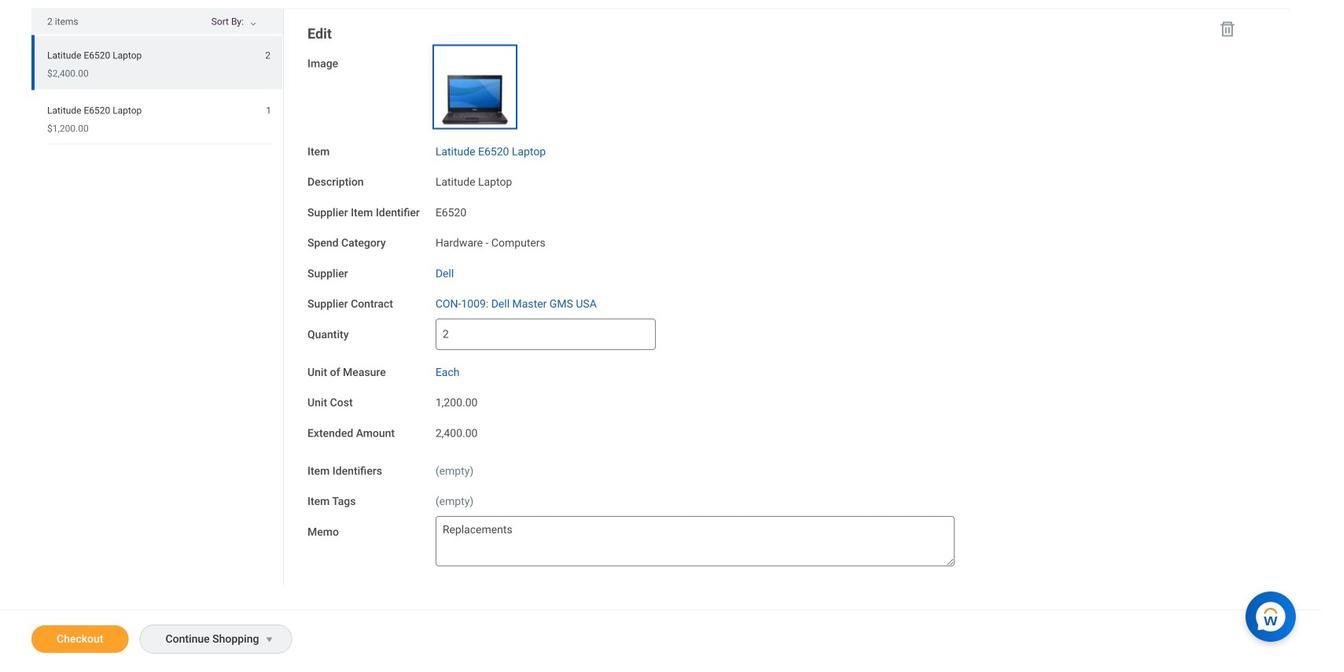 Task type: vqa. For each thing, say whether or not it's contained in the screenshot.
WHAT'S NEW FOR HCM
no



Task type: locate. For each thing, give the bounding box(es) containing it.
caret down image
[[260, 633, 279, 646]]

hardware - computers element
[[436, 233, 546, 250]]

None text field
[[436, 319, 656, 350], [436, 516, 955, 566], [436, 319, 656, 350], [436, 516, 955, 566]]

region
[[31, 9, 284, 585]]



Task type: describe. For each thing, give the bounding box(es) containing it.
chevron down image
[[244, 21, 263, 32]]

e6520.jpg image
[[436, 47, 514, 126]]

workday assistant region
[[1246, 585, 1303, 642]]

item list list box
[[31, 35, 283, 144]]

delete image
[[1219, 19, 1237, 38]]

navigation pane region
[[284, 9, 1257, 596]]

arrow down image
[[263, 18, 282, 28]]



